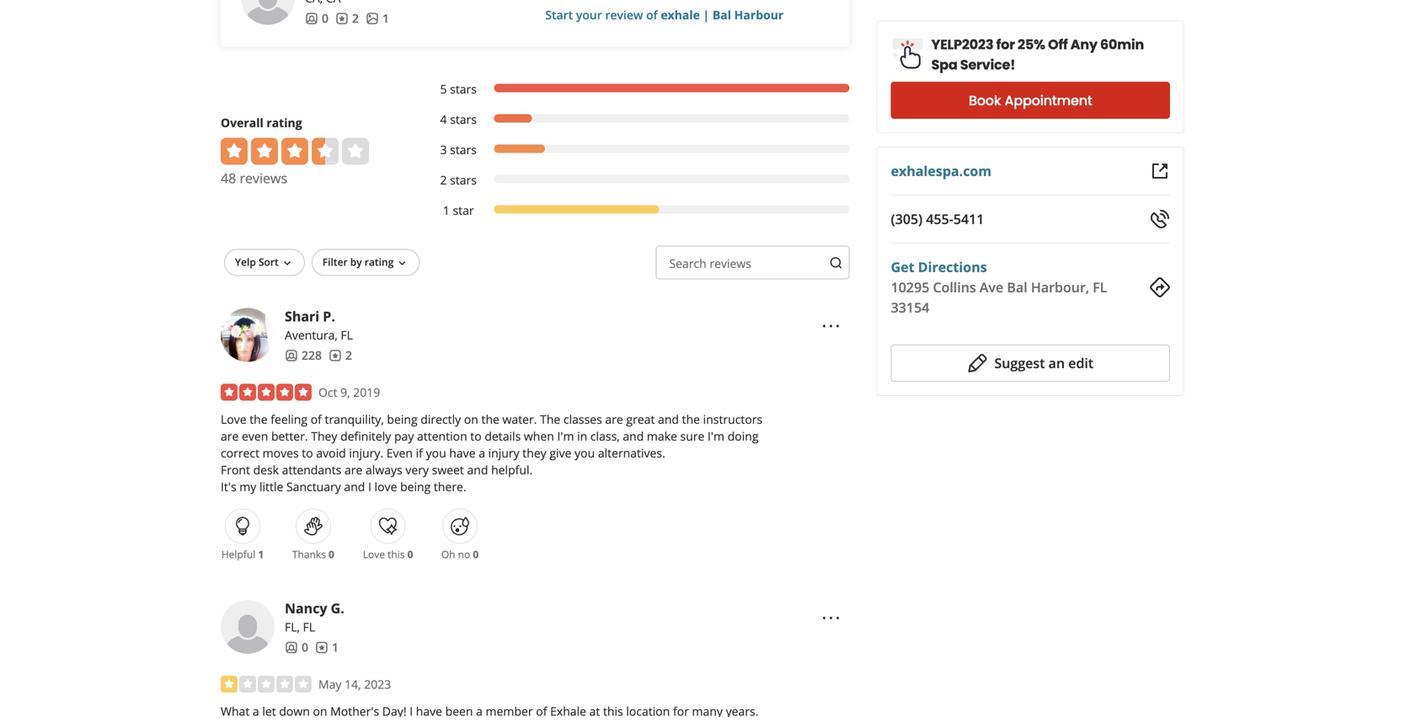 Task type: vqa. For each thing, say whether or not it's contained in the screenshot.
24 chevron down v2 "ICON"
no



Task type: describe. For each thing, give the bounding box(es) containing it.
may 14, 2023
[[319, 677, 391, 693]]

0 right no on the left bottom of page
[[473, 548, 479, 562]]

2 vertical spatial are
[[345, 462, 363, 478]]

filter by rating
[[323, 255, 394, 269]]

sweet
[[432, 462, 464, 478]]

4 stars
[[440, 111, 477, 127]]

helpful
[[222, 548, 256, 562]]

menu image for shari p.
[[821, 316, 842, 336]]

yelp2023
[[932, 35, 994, 54]]

0 right this
[[408, 548, 413, 562]]

start your review of exhale | bal harbour
[[546, 7, 784, 23]]

overall
[[221, 115, 264, 131]]

2 you from the left
[[575, 445, 595, 461]]

10295
[[891, 278, 930, 296]]

book appointment link
[[891, 82, 1171, 119]]

even
[[242, 428, 268, 444]]

alternatives.
[[598, 445, 666, 461]]

3 stars
[[440, 142, 477, 158]]

24 external link v2 image
[[1150, 161, 1171, 181]]

25%
[[1018, 35, 1046, 54]]

1 you from the left
[[426, 445, 446, 461]]

directly
[[421, 411, 461, 427]]

(305) 455-5411
[[891, 210, 985, 228]]

1 star rating image
[[221, 676, 312, 693]]

3 the from the left
[[682, 411, 700, 427]]

my
[[240, 479, 257, 495]]

2 for 0
[[352, 10, 359, 26]]

have
[[449, 445, 476, 461]]

rating inside filter by rating dropdown button
[[365, 255, 394, 269]]

classes
[[564, 411, 602, 427]]

5 star rating image
[[221, 384, 312, 401]]

nancy g. link
[[285, 599, 345, 618]]

bal inside get directions 10295 collins ave bal harbour, fl 33154
[[1008, 278, 1028, 296]]

exhale
[[661, 7, 700, 23]]

collins
[[933, 278, 977, 296]]

sure
[[681, 428, 705, 444]]

sanctuary
[[287, 479, 341, 495]]

2 horizontal spatial are
[[606, 411, 624, 427]]

9,
[[341, 385, 350, 401]]

thanks 0
[[292, 548, 335, 562]]

1 i'm from the left
[[557, 428, 574, 444]]

this
[[388, 548, 405, 562]]

reviews for search reviews
[[710, 256, 752, 272]]

better.
[[271, 428, 308, 444]]

filter reviews by 1 star rating element
[[423, 202, 850, 219]]

make
[[647, 428, 678, 444]]

definitely
[[341, 428, 391, 444]]

harbour,
[[1032, 278, 1090, 296]]

spa
[[932, 55, 958, 74]]

there.
[[434, 479, 467, 495]]

attention
[[417, 428, 467, 444]]

aventura,
[[285, 327, 338, 343]]

24 pencil v2 image
[[968, 353, 988, 373]]

love for love the feeling of tranquility, being directly on the water. the classes are great and the instructors are even better. they definitely pay attention to details when i'm in class, and make sure i'm doing correct moves to avoid injury. even if you have a injury they give you alternatives. front desk attendants are always very sweet and helpful. it's my little sanctuary and i love being there.
[[221, 411, 247, 427]]

1 inside photos element
[[383, 10, 389, 26]]

0 vertical spatial friends element
[[305, 10, 329, 27]]

review
[[606, 7, 643, 23]]

if
[[416, 445, 423, 461]]

stars for 5 stars
[[450, 81, 477, 97]]

love this 0
[[363, 548, 413, 562]]

attendants
[[282, 462, 342, 478]]

love
[[375, 479, 397, 495]]

an
[[1049, 354, 1065, 372]]

1 vertical spatial being
[[400, 479, 431, 495]]

oct 9, 2019
[[319, 385, 380, 401]]

14,
[[345, 677, 361, 693]]

shari p. link
[[285, 307, 335, 326]]

2019
[[353, 385, 380, 401]]

injury
[[489, 445, 520, 461]]

details
[[485, 428, 521, 444]]

nancy g. fl, fl
[[285, 599, 345, 635]]

2 for 228
[[346, 347, 352, 363]]

water.
[[503, 411, 537, 427]]

16 friends v2 image
[[285, 349, 298, 362]]

16 friends v2 image for 1
[[285, 641, 298, 654]]

(1 reaction) element
[[258, 548, 264, 562]]

no
[[458, 548, 471, 562]]

always
[[366, 462, 403, 478]]

i
[[368, 479, 372, 495]]

get directions link
[[891, 258, 988, 276]]

desk
[[253, 462, 279, 478]]

(0 reactions) element for oh no 0
[[473, 548, 479, 562]]

and down the a on the bottom of the page
[[467, 462, 488, 478]]

2 the from the left
[[482, 411, 500, 427]]

start
[[546, 7, 573, 23]]

injury.
[[349, 445, 384, 461]]

great
[[627, 411, 655, 427]]

helpful 1
[[222, 548, 264, 562]]

48 reviews
[[221, 169, 287, 187]]

stars for 2 stars
[[450, 172, 477, 188]]

oh no 0
[[441, 548, 479, 562]]

pay
[[394, 428, 414, 444]]

little
[[260, 479, 283, 495]]

get directions 10295 collins ave bal harbour, fl 33154
[[891, 258, 1108, 316]]

even
[[387, 445, 413, 461]]

0 vertical spatial to
[[471, 428, 482, 444]]

1 inside filter reviews by 1 star rating element
[[443, 202, 450, 218]]

stars for 3 stars
[[450, 142, 477, 158]]

instructors
[[703, 411, 763, 427]]

fl for nancy g.
[[303, 619, 315, 635]]

helpful.
[[491, 462, 533, 478]]

(305)
[[891, 210, 923, 228]]

front
[[221, 462, 250, 478]]

and up alternatives.
[[623, 428, 644, 444]]

feeling
[[271, 411, 308, 427]]

it's
[[221, 479, 237, 495]]



Task type: locate. For each thing, give the bounding box(es) containing it.
moves
[[263, 445, 299, 461]]

0 horizontal spatial are
[[221, 428, 239, 444]]

1 stars from the top
[[450, 81, 477, 97]]

overall rating
[[221, 115, 302, 131]]

being down very
[[400, 479, 431, 495]]

1 (0 reactions) element from the left
[[329, 548, 335, 562]]

2 horizontal spatial (0 reactions) element
[[473, 548, 479, 562]]

4 stars from the top
[[450, 172, 477, 188]]

suggest
[[995, 354, 1046, 372]]

stars right 5 at the left top of the page
[[450, 81, 477, 97]]

1 vertical spatial are
[[221, 428, 239, 444]]

photo of shari p. image
[[221, 308, 275, 362]]

0 left 16 review v2 image
[[322, 10, 329, 26]]

3.5 star rating image
[[221, 138, 369, 165]]

bal right the |
[[713, 7, 732, 23]]

filter reviews by 5 stars rating element
[[423, 81, 850, 98]]

the right on
[[482, 411, 500, 427]]

exhalespa.com link
[[891, 162, 992, 180]]

2 (0 reactions) element from the left
[[408, 548, 413, 562]]

ave
[[980, 278, 1004, 296]]

sort
[[259, 255, 279, 269]]

photo of nancy g. image
[[221, 600, 275, 654]]

avoid
[[316, 445, 346, 461]]

nancy
[[285, 599, 327, 618]]

rating up 3.5 star rating image
[[267, 115, 302, 131]]

stars right 4 at the top of page
[[450, 111, 477, 127]]

love
[[221, 411, 247, 427], [363, 548, 385, 562]]

fl right aventura,
[[341, 327, 353, 343]]

1 vertical spatial to
[[302, 445, 313, 461]]

1 vertical spatial rating
[[365, 255, 394, 269]]

0 horizontal spatial fl
[[303, 619, 315, 635]]

suggest an edit
[[995, 354, 1094, 372]]

1 horizontal spatial are
[[345, 462, 363, 478]]

photos element
[[366, 10, 389, 27]]

0 horizontal spatial the
[[250, 411, 268, 427]]

reviews for 48 reviews
[[240, 169, 287, 187]]

0 vertical spatial reviews element
[[335, 10, 359, 27]]

2023
[[364, 677, 391, 693]]

friends element for shari
[[285, 347, 322, 364]]

0 horizontal spatial i'm
[[557, 428, 574, 444]]

bal
[[713, 7, 732, 23], [1008, 278, 1028, 296]]

harbour
[[735, 7, 784, 23]]

0 vertical spatial 16 review v2 image
[[329, 349, 342, 362]]

16 chevron down v2 image for yelp sort
[[280, 257, 294, 270]]

2 vertical spatial friends element
[[285, 639, 308, 656]]

5
[[440, 81, 447, 97]]

fl inside "shari p. aventura, fl"
[[341, 327, 353, 343]]

yelp
[[235, 255, 256, 269]]

filter reviews by 2 stars rating element
[[423, 172, 850, 189]]

2 16 chevron down v2 image from the left
[[396, 257, 409, 270]]

16 friends v2 image for 2
[[305, 12, 319, 25]]

1 horizontal spatial rating
[[365, 255, 394, 269]]

16 chevron down v2 image
[[280, 257, 294, 270], [396, 257, 409, 270]]

and up 'make'
[[658, 411, 679, 427]]

0 horizontal spatial of
[[311, 411, 322, 427]]

they
[[311, 428, 338, 444]]

reviews element for shari p.
[[329, 347, 352, 364]]

5411
[[954, 210, 985, 228]]

star
[[453, 202, 474, 218]]

1 vertical spatial bal
[[1008, 278, 1028, 296]]

0 vertical spatial fl
[[1093, 278, 1108, 296]]

by
[[350, 255, 362, 269]]

1 vertical spatial reviews
[[710, 256, 752, 272]]

off
[[1049, 35, 1068, 54]]

love left this
[[363, 548, 385, 562]]

very
[[406, 462, 429, 478]]

2 menu image from the top
[[821, 608, 842, 628]]

shari
[[285, 307, 320, 326]]

1 the from the left
[[250, 411, 268, 427]]

of inside love the feeling of tranquility, being directly on the water. the classes are great and the instructors are even better. they definitely pay attention to details when i'm in class, and make sure i'm doing correct moves to avoid injury. even if you have a injury they give you alternatives. front desk attendants are always very sweet and helpful. it's my little sanctuary and i love being there.
[[311, 411, 322, 427]]

i'm right 'sure'
[[708, 428, 725, 444]]

a
[[479, 445, 485, 461]]

1 horizontal spatial love
[[363, 548, 385, 562]]

to down on
[[471, 428, 482, 444]]

5 stars
[[440, 81, 477, 97]]

0 horizontal spatial 16 chevron down v2 image
[[280, 257, 294, 270]]

fl for shari p.
[[341, 327, 353, 343]]

0 right the thanks
[[329, 548, 335, 562]]

1 vertical spatial friends element
[[285, 347, 322, 364]]

0 vertical spatial are
[[606, 411, 624, 427]]

16 photos v2 image
[[366, 12, 379, 25]]

the up even
[[250, 411, 268, 427]]

1 vertical spatial menu image
[[821, 608, 842, 628]]

3 stars from the top
[[450, 142, 477, 158]]

2
[[352, 10, 359, 26], [440, 172, 447, 188], [346, 347, 352, 363]]

friends element for nancy
[[285, 639, 308, 656]]

in
[[577, 428, 588, 444]]

16 chevron down v2 image inside yelp sort popup button
[[280, 257, 294, 270]]

2 vertical spatial reviews element
[[315, 639, 339, 656]]

are up the class,
[[606, 411, 624, 427]]

0 horizontal spatial reviews
[[240, 169, 287, 187]]

filter
[[323, 255, 348, 269]]

1 16 chevron down v2 image from the left
[[280, 257, 294, 270]]

(0 reactions) element for love this 0
[[408, 548, 413, 562]]

1 horizontal spatial i'm
[[708, 428, 725, 444]]

yelp sort button
[[224, 249, 305, 276]]

you
[[426, 445, 446, 461], [575, 445, 595, 461]]

1 horizontal spatial reviews
[[710, 256, 752, 272]]

2 vertical spatial 2
[[346, 347, 352, 363]]

16 review v2 image right 228
[[329, 349, 342, 362]]

oct
[[319, 385, 338, 401]]

1 horizontal spatial to
[[471, 428, 482, 444]]

shari p. aventura, fl
[[285, 307, 353, 343]]

24 directions v2 image
[[1150, 277, 1171, 298]]

friends element containing 228
[[285, 347, 322, 364]]

0 horizontal spatial you
[[426, 445, 446, 461]]

16 review v2 image
[[335, 12, 349, 25]]

of for feeling
[[311, 411, 322, 427]]

1 star
[[443, 202, 474, 218]]

2 horizontal spatial fl
[[1093, 278, 1108, 296]]

16 review v2 image
[[329, 349, 342, 362], [315, 641, 329, 654]]

1 right 16 photos v2
[[383, 10, 389, 26]]

16 friends v2 image
[[305, 12, 319, 25], [285, 641, 298, 654]]

when
[[524, 428, 554, 444]]

to up attendants
[[302, 445, 313, 461]]

16 friends v2 image left 16 review v2 image
[[305, 12, 319, 25]]

exhalespa.com
[[891, 162, 992, 180]]

reviews element left 16 photos v2
[[335, 10, 359, 27]]

bal right the ave
[[1008, 278, 1028, 296]]

0 vertical spatial of
[[647, 7, 658, 23]]

love the feeling of tranquility, being directly on the water. the classes are great and the instructors are even better. they definitely pay attention to details when i'm in class, and make sure i'm doing correct moves to avoid injury. even if you have a injury they give you alternatives. front desk attendants are always very sweet and helpful. it's my little sanctuary and i love being there.
[[221, 411, 763, 495]]

(0 reactions) element right the thanks
[[329, 548, 335, 562]]

appointment
[[1005, 91, 1093, 110]]

are
[[606, 411, 624, 427], [221, 428, 239, 444], [345, 462, 363, 478]]

0 horizontal spatial to
[[302, 445, 313, 461]]

any
[[1071, 35, 1098, 54]]

reviews element down nancy g. fl, fl
[[315, 639, 339, 656]]

2 right 228
[[346, 347, 352, 363]]

1 horizontal spatial 16 chevron down v2 image
[[396, 257, 409, 270]]

1 horizontal spatial 16 friends v2 image
[[305, 12, 319, 25]]

(0 reactions) element right no on the left bottom of page
[[473, 548, 479, 562]]

16 chevron down v2 image right filter by rating
[[396, 257, 409, 270]]

friends element down "fl,"
[[285, 639, 308, 656]]

of right review
[[647, 7, 658, 23]]

  text field
[[656, 246, 850, 280]]

they
[[523, 445, 547, 461]]

0 horizontal spatial rating
[[267, 115, 302, 131]]

fl inside get directions 10295 collins ave bal harbour, fl 33154
[[1093, 278, 1108, 296]]

rating right by
[[365, 255, 394, 269]]

1 vertical spatial of
[[311, 411, 322, 427]]

24 phone v2 image
[[1150, 209, 1171, 229]]

228
[[302, 347, 322, 363]]

filter reviews by 3 stars rating element
[[423, 141, 850, 158]]

(0 reactions) element for thanks 0
[[329, 548, 335, 562]]

2 down the 3
[[440, 172, 447, 188]]

stars
[[450, 81, 477, 97], [450, 111, 477, 127], [450, 142, 477, 158], [450, 172, 477, 188]]

1 right helpful
[[258, 548, 264, 562]]

i'm left in
[[557, 428, 574, 444]]

0 vertical spatial rating
[[267, 115, 302, 131]]

1 horizontal spatial fl
[[341, 327, 353, 343]]

and left "i"
[[344, 479, 365, 495]]

1 horizontal spatial bal
[[1008, 278, 1028, 296]]

455-
[[927, 210, 954, 228]]

stars inside "element"
[[450, 111, 477, 127]]

oh
[[441, 548, 456, 562]]

fl
[[1093, 278, 1108, 296], [341, 327, 353, 343], [303, 619, 315, 635]]

1 down nancy g. fl, fl
[[332, 639, 339, 655]]

1 inside reviews element
[[332, 639, 339, 655]]

0 vertical spatial being
[[387, 411, 418, 427]]

get
[[891, 258, 915, 276]]

1 menu image from the top
[[821, 316, 842, 336]]

16 review v2 image for p.
[[329, 349, 342, 362]]

tranquility,
[[325, 411, 384, 427]]

thanks
[[292, 548, 326, 562]]

3 (0 reactions) element from the left
[[473, 548, 479, 562]]

stars right the 3
[[450, 142, 477, 158]]

reviews element
[[335, 10, 359, 27], [329, 347, 352, 364], [315, 639, 339, 656]]

0 down nancy g. fl, fl
[[302, 639, 308, 655]]

the up 'sure'
[[682, 411, 700, 427]]

fl right harbour,
[[1093, 278, 1108, 296]]

1
[[383, 10, 389, 26], [443, 202, 450, 218], [258, 548, 264, 562], [332, 639, 339, 655]]

friends element
[[305, 10, 329, 27], [285, 347, 322, 364], [285, 639, 308, 656]]

(0 reactions) element right this
[[408, 548, 413, 562]]

0 vertical spatial 2
[[352, 10, 359, 26]]

being up pay
[[387, 411, 418, 427]]

menu image for nancy g.
[[821, 608, 842, 628]]

1 horizontal spatial the
[[482, 411, 500, 427]]

love for love this 0
[[363, 548, 385, 562]]

33154
[[891, 298, 930, 316]]

1 vertical spatial reviews element
[[329, 347, 352, 364]]

yelp2023 for 25% off any 60min spa service!
[[932, 35, 1145, 74]]

0 vertical spatial bal
[[713, 7, 732, 23]]

friends element down aventura,
[[285, 347, 322, 364]]

directions
[[919, 258, 988, 276]]

0 vertical spatial 16 friends v2 image
[[305, 12, 319, 25]]

1 horizontal spatial you
[[575, 445, 595, 461]]

are down injury.
[[345, 462, 363, 478]]

reviews element for nancy g.
[[315, 639, 339, 656]]

0 horizontal spatial love
[[221, 411, 247, 427]]

2 vertical spatial fl
[[303, 619, 315, 635]]

2 stars
[[440, 172, 477, 188]]

0 horizontal spatial (0 reactions) element
[[329, 548, 335, 562]]

to
[[471, 428, 482, 444], [302, 445, 313, 461]]

the
[[540, 411, 561, 427]]

16 chevron down v2 image inside filter by rating dropdown button
[[396, 257, 409, 270]]

friends element left 16 review v2 image
[[305, 10, 329, 27]]

0 horizontal spatial 16 friends v2 image
[[285, 641, 298, 654]]

reviews element containing 1
[[315, 639, 339, 656]]

0 vertical spatial menu image
[[821, 316, 842, 336]]

1 vertical spatial 2
[[440, 172, 447, 188]]

reviews right the 48
[[240, 169, 287, 187]]

1 horizontal spatial of
[[647, 7, 658, 23]]

16 review v2 image down nancy g. fl, fl
[[315, 641, 329, 654]]

g.
[[331, 599, 345, 618]]

reviews element right 228
[[329, 347, 352, 364]]

give
[[550, 445, 572, 461]]

|
[[703, 7, 710, 23]]

suggest an edit button
[[891, 345, 1171, 382]]

search image
[[830, 256, 843, 270]]

0 vertical spatial love
[[221, 411, 247, 427]]

(0 reactions) element
[[329, 548, 335, 562], [408, 548, 413, 562], [473, 548, 479, 562]]

fl inside nancy g. fl, fl
[[303, 619, 315, 635]]

0 horizontal spatial bal
[[713, 7, 732, 23]]

stars for 4 stars
[[450, 111, 477, 127]]

1 left star
[[443, 202, 450, 218]]

book appointment
[[969, 91, 1093, 110]]

and
[[658, 411, 679, 427], [623, 428, 644, 444], [467, 462, 488, 478], [344, 479, 365, 495]]

of up they
[[311, 411, 322, 427]]

yelp sort
[[235, 255, 279, 269]]

0 vertical spatial reviews
[[240, 169, 287, 187]]

16 friends v2 image down "fl,"
[[285, 641, 298, 654]]

16 chevron down v2 image right sort
[[280, 257, 294, 270]]

1 vertical spatial fl
[[341, 327, 353, 343]]

correct
[[221, 445, 260, 461]]

love inside love the feeling of tranquility, being directly on the water. the classes are great and the instructors are even better. they definitely pay attention to details when i'm in class, and make sure i'm doing correct moves to avoid injury. even if you have a injury they give you alternatives. front desk attendants are always very sweet and helpful. it's my little sanctuary and i love being there.
[[221, 411, 247, 427]]

you down in
[[575, 445, 595, 461]]

of for review
[[647, 7, 658, 23]]

1 vertical spatial love
[[363, 548, 385, 562]]

2 stars from the top
[[450, 111, 477, 127]]

1 vertical spatial 16 friends v2 image
[[285, 641, 298, 654]]

16 chevron down v2 image for filter by rating
[[396, 257, 409, 270]]

fl right "fl,"
[[303, 619, 315, 635]]

2 horizontal spatial the
[[682, 411, 700, 427]]

fl,
[[285, 619, 300, 635]]

edit
[[1069, 354, 1094, 372]]

reviews
[[240, 169, 287, 187], [710, 256, 752, 272]]

love up even
[[221, 411, 247, 427]]

2 i'm from the left
[[708, 428, 725, 444]]

search
[[670, 256, 707, 272]]

stars up star
[[450, 172, 477, 188]]

for
[[997, 35, 1015, 54]]

1 vertical spatial 16 review v2 image
[[315, 641, 329, 654]]

1 horizontal spatial (0 reactions) element
[[408, 548, 413, 562]]

p.
[[323, 307, 335, 326]]

filter reviews by 4 stars rating element
[[423, 111, 850, 128]]

reviews right search
[[710, 256, 752, 272]]

16 review v2 image for g.
[[315, 641, 329, 654]]

menu image
[[821, 316, 842, 336], [821, 608, 842, 628]]

you right if
[[426, 445, 446, 461]]

2 right 16 review v2 image
[[352, 10, 359, 26]]

are up "correct"
[[221, 428, 239, 444]]



